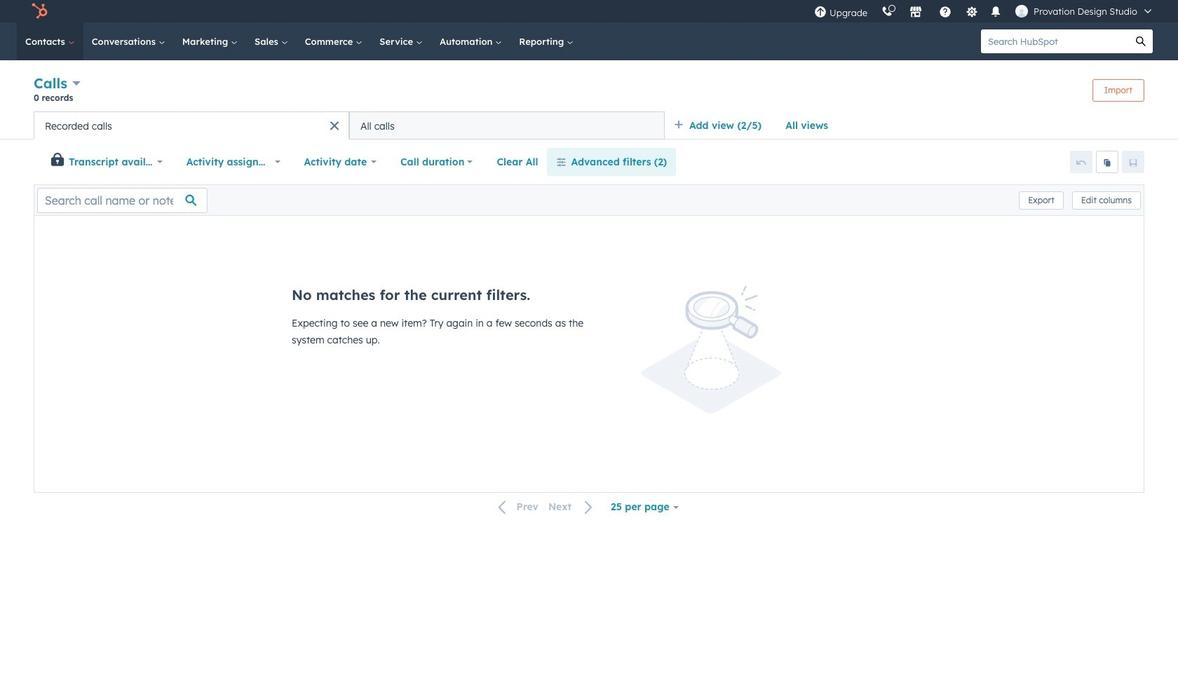 Task type: locate. For each thing, give the bounding box(es) containing it.
menu
[[808, 0, 1162, 22]]

james peterson image
[[1016, 5, 1029, 18]]

banner
[[34, 73, 1145, 112]]

Search call name or notes search field
[[37, 188, 208, 213]]



Task type: describe. For each thing, give the bounding box(es) containing it.
marketplaces image
[[910, 6, 923, 19]]

Search HubSpot search field
[[982, 29, 1130, 53]]

pagination navigation
[[490, 498, 602, 517]]



Task type: vqa. For each thing, say whether or not it's contained in the screenshot.
Import a file or sync contacts
no



